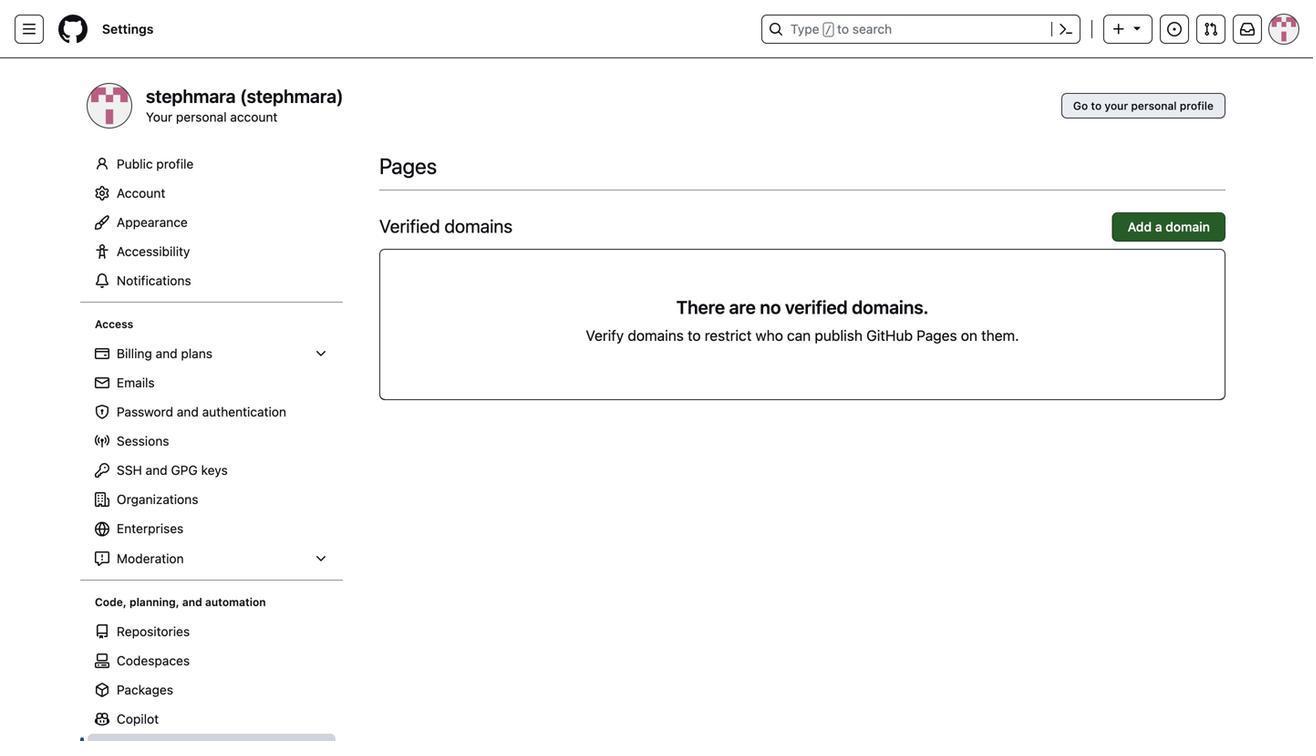 Task type: locate. For each thing, give the bounding box(es) containing it.
password
[[117, 405, 173, 420]]

triangle down image
[[1131, 21, 1145, 35]]

0 horizontal spatial personal
[[176, 109, 227, 125]]

personal down stephmara
[[176, 109, 227, 125]]

and down emails link
[[177, 405, 199, 420]]

key image
[[95, 464, 109, 478]]

add a domain link
[[1113, 213, 1226, 242]]

0 vertical spatial pages
[[380, 153, 437, 179]]

domains right the verified
[[445, 215, 513, 237]]

0 horizontal spatial domains
[[445, 215, 513, 237]]

gpg
[[171, 463, 198, 478]]

domains right verify
[[628, 327, 684, 344]]

to right / on the top of the page
[[838, 21, 850, 36]]

accessibility link
[[88, 237, 336, 266]]

personal right "your"
[[1132, 99, 1178, 112]]

pages
[[380, 153, 437, 179], [917, 327, 958, 344]]

enterprises
[[117, 521, 184, 537]]

keys
[[201, 463, 228, 478]]

settings link
[[95, 15, 161, 44]]

codespaces link
[[88, 647, 336, 676]]

repositories
[[117, 625, 190, 640]]

there are no verified domains. verify domains to restrict who can publish github pages on them.
[[586, 297, 1020, 344]]

and right ssh
[[146, 463, 168, 478]]

shield lock image
[[95, 405, 109, 420]]

2 vertical spatial to
[[688, 327, 701, 344]]

and
[[156, 346, 178, 361], [177, 405, 199, 420], [146, 463, 168, 478], [182, 596, 202, 609]]

notifications
[[117, 273, 191, 288]]

billing
[[117, 346, 152, 361]]

profile
[[1180, 99, 1214, 112], [156, 156, 194, 172]]

who
[[756, 327, 784, 344]]

type / to search
[[791, 21, 893, 36]]

codespaces image
[[95, 654, 109, 669]]

copilot
[[117, 712, 159, 727]]

go
[[1074, 99, 1089, 112]]

to
[[838, 21, 850, 36], [1092, 99, 1102, 112], [688, 327, 701, 344]]

repo image
[[95, 625, 109, 640]]

on
[[962, 327, 978, 344]]

and inside dropdown button
[[156, 346, 178, 361]]

issue opened image
[[1168, 22, 1183, 36]]

and left plans
[[156, 346, 178, 361]]

pages up the verified
[[380, 153, 437, 179]]

emails
[[117, 375, 155, 391]]

0 vertical spatial to
[[838, 21, 850, 36]]

0 vertical spatial profile
[[1180, 99, 1214, 112]]

personal inside stephmara (stephmara) your personal account
[[176, 109, 227, 125]]

profile down the git pull request icon on the top right of the page
[[1180, 99, 1214, 112]]

0 horizontal spatial profile
[[156, 156, 194, 172]]

access list
[[88, 339, 336, 574]]

1 vertical spatial profile
[[156, 156, 194, 172]]

password and authentication link
[[88, 398, 336, 427]]

1 horizontal spatial pages
[[917, 327, 958, 344]]

0 horizontal spatial to
[[688, 327, 701, 344]]

and for gpg
[[146, 463, 168, 478]]

pages inside there are no verified domains. verify domains to restrict who can publish github pages on them.
[[917, 327, 958, 344]]

settings
[[102, 21, 154, 36]]

accessibility image
[[95, 245, 109, 259]]

copilot link
[[88, 705, 336, 735]]

ssh and gpg keys link
[[88, 456, 336, 485]]

add
[[1128, 219, 1153, 234]]

1 vertical spatial to
[[1092, 99, 1102, 112]]

type
[[791, 21, 820, 36]]

1 horizontal spatial profile
[[1180, 99, 1214, 112]]

and inside 'link'
[[177, 405, 199, 420]]

personal for to
[[1132, 99, 1178, 112]]

1 horizontal spatial domains
[[628, 327, 684, 344]]

to right go at top
[[1092, 99, 1102, 112]]

code, planning, and automation list
[[88, 618, 336, 742]]

profile right public
[[156, 156, 194, 172]]

account
[[117, 186, 165, 201]]

ssh and gpg keys
[[117, 463, 228, 478]]

verified domains element
[[380, 213, 1226, 401]]

billing and plans button
[[88, 339, 336, 369]]

your
[[146, 109, 173, 125]]

paintbrush image
[[95, 215, 109, 230]]

emails link
[[88, 369, 336, 398]]

codespaces
[[117, 654, 190, 669]]

moderation
[[117, 552, 184, 567]]

plus image
[[1112, 22, 1127, 36]]

search
[[853, 21, 893, 36]]

1 vertical spatial domains
[[628, 327, 684, 344]]

domains
[[445, 215, 513, 237], [628, 327, 684, 344]]

pages left "on"
[[917, 327, 958, 344]]

billing and plans
[[117, 346, 213, 361]]

1 horizontal spatial personal
[[1132, 99, 1178, 112]]

appearance link
[[88, 208, 336, 237]]

0 horizontal spatial pages
[[380, 153, 437, 179]]

package image
[[95, 683, 109, 698]]

automation
[[205, 596, 266, 609]]

1 vertical spatial pages
[[917, 327, 958, 344]]

ssh
[[117, 463, 142, 478]]

to down there
[[688, 327, 701, 344]]

homepage image
[[58, 15, 88, 44]]

personal
[[1132, 99, 1178, 112], [176, 109, 227, 125]]



Task type: describe. For each thing, give the bounding box(es) containing it.
verified
[[786, 297, 848, 318]]

verified
[[380, 215, 440, 237]]

appearance
[[117, 215, 188, 230]]

moderation button
[[88, 545, 336, 574]]

0 vertical spatial domains
[[445, 215, 513, 237]]

git pull request image
[[1204, 22, 1219, 36]]

mail image
[[95, 376, 109, 391]]

plans
[[181, 346, 213, 361]]

and for authentication
[[177, 405, 199, 420]]

can
[[787, 327, 811, 344]]

person image
[[95, 157, 109, 172]]

publish
[[815, 327, 863, 344]]

account
[[230, 109, 278, 125]]

command palette image
[[1059, 22, 1074, 36]]

accessibility
[[117, 244, 190, 259]]

public profile link
[[88, 150, 336, 179]]

enterprises link
[[88, 515, 336, 545]]

bell image
[[95, 274, 109, 288]]

github
[[867, 327, 913, 344]]

domains.
[[852, 297, 929, 318]]

code,
[[95, 596, 127, 609]]

no
[[760, 297, 781, 318]]

a
[[1156, 219, 1163, 234]]

personal for (stephmara)
[[176, 109, 227, 125]]

and for plans
[[156, 346, 178, 361]]

repositories link
[[88, 618, 336, 647]]

2 horizontal spatial to
[[1092, 99, 1102, 112]]

and up repositories "link"
[[182, 596, 202, 609]]

broadcast image
[[95, 434, 109, 449]]

/
[[825, 24, 832, 36]]

access
[[95, 318, 133, 331]]

organizations
[[117, 492, 198, 507]]

to inside there are no verified domains. verify domains to restrict who can publish github pages on them.
[[688, 327, 701, 344]]

code, planning, and automation
[[95, 596, 266, 609]]

stephmara
[[146, 85, 236, 107]]

gear image
[[95, 186, 109, 201]]

there
[[677, 297, 725, 318]]

them.
[[982, 327, 1020, 344]]

are
[[730, 297, 756, 318]]

@stephmara image
[[88, 84, 131, 128]]

notifications link
[[88, 266, 336, 296]]

authentication
[[202, 405, 287, 420]]

packages link
[[88, 676, 336, 705]]

domain
[[1166, 219, 1211, 234]]

planning,
[[130, 596, 179, 609]]

account link
[[88, 179, 336, 208]]

password and authentication
[[117, 405, 287, 420]]

go to your personal profile
[[1074, 99, 1214, 112]]

domains inside there are no verified domains. verify domains to restrict who can publish github pages on them.
[[628, 327, 684, 344]]

copilot image
[[95, 713, 109, 727]]

your
[[1105, 99, 1129, 112]]

stephmara (stephmara) your personal account
[[146, 85, 344, 125]]

public profile
[[117, 156, 194, 172]]

verified domains
[[380, 215, 513, 237]]

public
[[117, 156, 153, 172]]

sessions
[[117, 434, 169, 449]]

(stephmara)
[[240, 85, 344, 107]]

add a domain
[[1128, 219, 1211, 234]]

go to your personal profile link
[[1062, 93, 1226, 119]]

restrict
[[705, 327, 752, 344]]

organization image
[[95, 493, 109, 507]]

notifications image
[[1241, 22, 1256, 36]]

organizations link
[[88, 485, 336, 515]]

1 horizontal spatial to
[[838, 21, 850, 36]]

sessions link
[[88, 427, 336, 456]]

packages
[[117, 683, 173, 698]]

globe image
[[95, 522, 109, 537]]

verify
[[586, 327, 624, 344]]



Task type: vqa. For each thing, say whether or not it's contained in the screenshot.
STARTED
no



